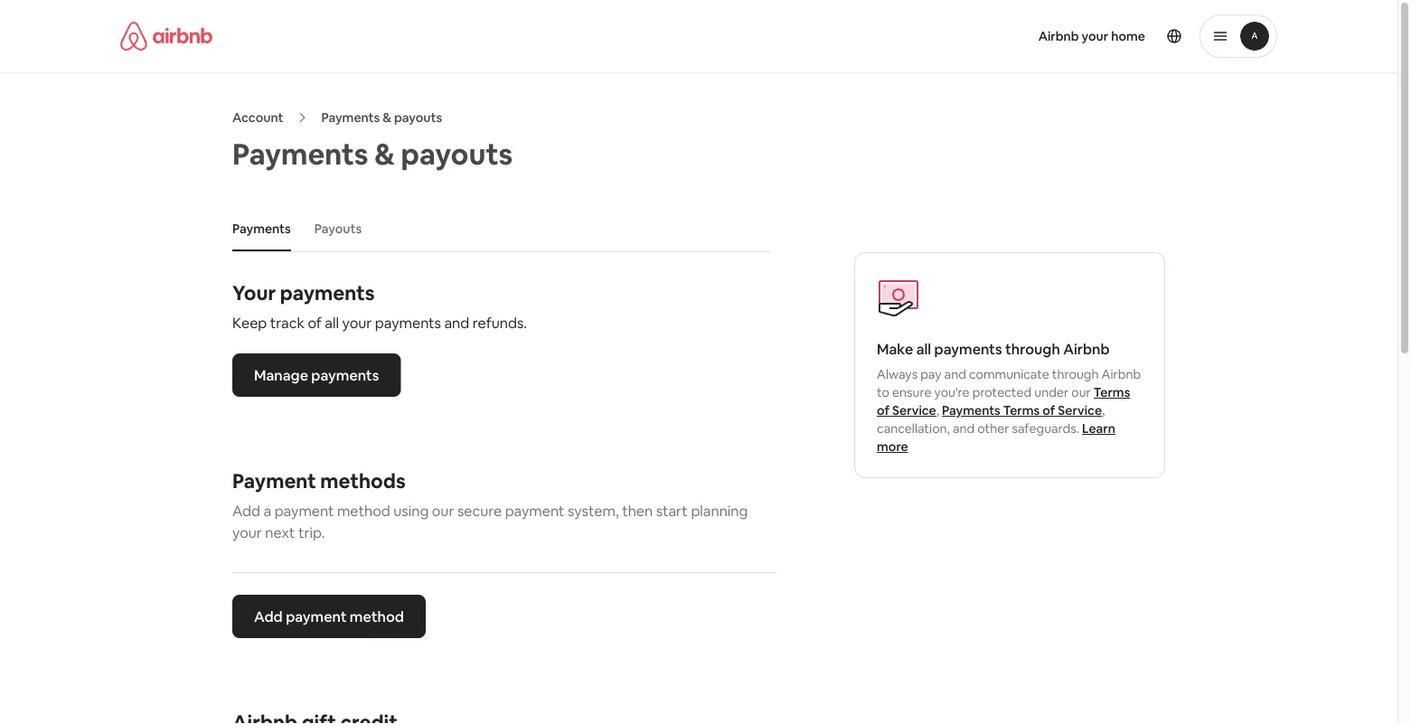 Task type: vqa. For each thing, say whether or not it's contained in the screenshot.
"Terms of Service"
yes



Task type: locate. For each thing, give the bounding box(es) containing it.
0 horizontal spatial our
[[432, 501, 454, 520]]

1 , from the left
[[936, 402, 939, 419]]

manage
[[254, 366, 308, 384]]

through inside always pay and communicate through airbnb to ensure you're protected under our
[[1052, 366, 1099, 382]]

1 horizontal spatial terms
[[1094, 384, 1130, 401]]

service up learn
[[1058, 402, 1102, 419]]

payments & payouts
[[321, 109, 442, 126], [232, 135, 513, 173]]

1 vertical spatial all
[[916, 340, 931, 358]]

system,
[[568, 501, 619, 520]]

and left 'other'
[[953, 420, 975, 437]]

0 vertical spatial your
[[1082, 28, 1109, 44]]

0 vertical spatial our
[[1072, 384, 1091, 401]]

your up manage payments
[[342, 313, 372, 332]]

start
[[656, 501, 688, 520]]

1 vertical spatial our
[[432, 501, 454, 520]]

secure
[[457, 501, 502, 520]]

, up learn
[[1102, 402, 1105, 419]]

ensure
[[892, 384, 932, 401]]

0 vertical spatial payouts
[[394, 109, 442, 126]]

add left a
[[232, 501, 260, 520]]

0 horizontal spatial terms
[[1003, 402, 1040, 419]]

our right 'using'
[[432, 501, 454, 520]]

under
[[1035, 384, 1069, 401]]

learn more link
[[877, 420, 1116, 455]]

0 horizontal spatial service
[[892, 402, 936, 419]]

payments
[[321, 109, 380, 126], [232, 135, 368, 173], [232, 221, 291, 237], [942, 402, 1001, 419]]

0 horizontal spatial of
[[308, 313, 322, 332]]

always pay and communicate through airbnb to ensure you're protected under our
[[877, 366, 1141, 401]]

2 vertical spatial your
[[232, 523, 262, 542]]

and up you're
[[944, 366, 966, 382]]

0 vertical spatial airbnb
[[1039, 28, 1079, 44]]

, for , payments terms of service
[[936, 402, 939, 419]]

2 service from the left
[[1058, 402, 1102, 419]]

keep
[[232, 313, 267, 332]]

cancellation,
[[877, 420, 950, 437]]

of right track
[[308, 313, 322, 332]]

tab list containing payments
[[223, 206, 771, 251]]

airbnb left home
[[1039, 28, 1079, 44]]

tab list
[[223, 206, 771, 251]]

terms
[[1094, 384, 1130, 401], [1003, 402, 1040, 419]]

your inside payment methods add a payment method using our secure payment system, then start planning your next trip.
[[232, 523, 262, 542]]

and
[[444, 313, 469, 332], [944, 366, 966, 382], [953, 420, 975, 437]]

your left home
[[1082, 28, 1109, 44]]

your
[[232, 280, 276, 306]]

1 horizontal spatial service
[[1058, 402, 1102, 419]]

and inside always pay and communicate through airbnb to ensure you're protected under our
[[944, 366, 966, 382]]

payments button
[[223, 212, 300, 246]]

payments
[[280, 280, 375, 306], [375, 313, 441, 332], [934, 340, 1002, 358], [311, 366, 379, 384]]

method inside button
[[350, 607, 404, 626]]

add inside payment methods add a payment method using our secure payment system, then start planning your next trip.
[[232, 501, 260, 520]]

0 vertical spatial terms
[[1094, 384, 1130, 401]]

of down to
[[877, 402, 890, 419]]

all up pay
[[916, 340, 931, 358]]

our right under
[[1072, 384, 1091, 401]]

learn
[[1082, 420, 1116, 437]]

0 vertical spatial method
[[337, 501, 390, 520]]

0 vertical spatial all
[[325, 313, 339, 332]]

0 vertical spatial add
[[232, 501, 260, 520]]

1 service from the left
[[892, 402, 936, 419]]

, for , cancellation, and other safeguards.
[[1102, 402, 1105, 419]]

service up cancellation, at the right bottom
[[892, 402, 936, 419]]

0 horizontal spatial ,
[[936, 402, 939, 419]]

payouts
[[314, 221, 362, 237]]

add
[[232, 501, 260, 520], [254, 607, 283, 626]]

1 vertical spatial &
[[374, 135, 395, 173]]

airbnb up under
[[1063, 340, 1110, 358]]

through
[[1005, 340, 1060, 358], [1052, 366, 1099, 382]]

payment
[[275, 501, 334, 520], [505, 501, 565, 520], [286, 607, 347, 626]]

, inside , cancellation, and other safeguards.
[[1102, 402, 1105, 419]]

our
[[1072, 384, 1091, 401], [432, 501, 454, 520]]

2 vertical spatial and
[[953, 420, 975, 437]]

1 vertical spatial your
[[342, 313, 372, 332]]

add down next
[[254, 607, 283, 626]]

1 vertical spatial through
[[1052, 366, 1099, 382]]

1 horizontal spatial of
[[877, 402, 890, 419]]

terms down protected
[[1003, 402, 1040, 419]]

1 vertical spatial add
[[254, 607, 283, 626]]

0 vertical spatial and
[[444, 313, 469, 332]]

and left refunds. in the top of the page
[[444, 313, 469, 332]]

manage payments link
[[232, 354, 401, 397]]

1 vertical spatial method
[[350, 607, 404, 626]]

all
[[325, 313, 339, 332], [916, 340, 931, 358]]

of
[[308, 313, 322, 332], [877, 402, 890, 419], [1043, 402, 1055, 419]]

airbnb up learn
[[1102, 366, 1141, 382]]

1 horizontal spatial your
[[342, 313, 372, 332]]

1 vertical spatial and
[[944, 366, 966, 382]]

your inside your payments keep track of all your payments and refunds.
[[342, 313, 372, 332]]

1 horizontal spatial ,
[[1102, 402, 1105, 419]]

1 horizontal spatial all
[[916, 340, 931, 358]]

1 horizontal spatial our
[[1072, 384, 1091, 401]]

2 , from the left
[[1102, 402, 1105, 419]]

learn more
[[877, 420, 1116, 455]]

airbnb
[[1039, 28, 1079, 44], [1063, 340, 1110, 358], [1102, 366, 1141, 382]]

your inside "link"
[[1082, 28, 1109, 44]]

payment up trip.
[[275, 501, 334, 520]]

terms up learn
[[1094, 384, 1130, 401]]

0 horizontal spatial all
[[325, 313, 339, 332]]

and inside your payments keep track of all your payments and refunds.
[[444, 313, 469, 332]]

and inside , cancellation, and other safeguards.
[[953, 420, 975, 437]]

payouts
[[394, 109, 442, 126], [401, 135, 513, 173]]

method
[[337, 501, 390, 520], [350, 607, 404, 626]]

through up under
[[1052, 366, 1099, 382]]

your
[[1082, 28, 1109, 44], [342, 313, 372, 332], [232, 523, 262, 542]]

0 horizontal spatial your
[[232, 523, 262, 542]]

service
[[892, 402, 936, 419], [1058, 402, 1102, 419]]

, payments terms of service
[[936, 402, 1102, 419]]

, down you're
[[936, 402, 939, 419]]

always
[[877, 366, 918, 382]]

, cancellation, and other safeguards.
[[877, 402, 1105, 437]]

make
[[877, 340, 913, 358]]

our inside always pay and communicate through airbnb to ensure you're protected under our
[[1072, 384, 1091, 401]]

through up communicate
[[1005, 340, 1060, 358]]

2 horizontal spatial your
[[1082, 28, 1109, 44]]

of down under
[[1043, 402, 1055, 419]]

terms inside terms of service
[[1094, 384, 1130, 401]]

&
[[383, 109, 391, 126], [374, 135, 395, 173]]

all right track
[[325, 313, 339, 332]]

2 vertical spatial airbnb
[[1102, 366, 1141, 382]]

using
[[394, 501, 429, 520]]

,
[[936, 402, 939, 419], [1102, 402, 1105, 419]]

0 vertical spatial payments & payouts
[[321, 109, 442, 126]]

your left next
[[232, 523, 262, 542]]

terms of service link
[[877, 384, 1130, 419]]

payment down trip.
[[286, 607, 347, 626]]



Task type: describe. For each thing, give the bounding box(es) containing it.
of inside your payments keep track of all your payments and refunds.
[[308, 313, 322, 332]]

account
[[232, 109, 283, 126]]

1 vertical spatial terms
[[1003, 402, 1040, 419]]

a
[[264, 501, 271, 520]]

service inside terms of service
[[892, 402, 936, 419]]

then
[[622, 501, 653, 520]]

refunds.
[[473, 313, 527, 332]]

account link
[[232, 109, 283, 126]]

your payments keep track of all your payments and refunds.
[[232, 280, 527, 332]]

add inside add payment method button
[[254, 607, 283, 626]]

track
[[270, 313, 305, 332]]

airbnb your home link
[[1028, 17, 1156, 55]]

make all payments through airbnb
[[877, 340, 1110, 358]]

payments inside payments button
[[232, 221, 291, 237]]

payments terms of service link
[[942, 402, 1102, 419]]

and for , cancellation, and other safeguards.
[[953, 420, 975, 437]]

methods
[[320, 468, 406, 494]]

communicate
[[969, 366, 1049, 382]]

payment inside button
[[286, 607, 347, 626]]

add payment method button
[[232, 595, 426, 638]]

0 vertical spatial through
[[1005, 340, 1060, 358]]

method inside payment methods add a payment method using our secure payment system, then start planning your next trip.
[[337, 501, 390, 520]]

payment
[[232, 468, 316, 494]]

terms of service
[[877, 384, 1130, 419]]

trip.
[[298, 523, 325, 542]]

1 vertical spatial payments & payouts
[[232, 135, 513, 173]]

airbnb your home
[[1039, 28, 1146, 44]]

you're
[[934, 384, 970, 401]]

2 horizontal spatial of
[[1043, 402, 1055, 419]]

of inside terms of service
[[877, 402, 890, 419]]

other
[[978, 420, 1009, 437]]

1 vertical spatial payouts
[[401, 135, 513, 173]]

to
[[877, 384, 890, 401]]

next
[[265, 523, 295, 542]]

and for always pay and communicate through airbnb to ensure you're protected under our
[[944, 366, 966, 382]]

pay
[[921, 366, 942, 382]]

home
[[1111, 28, 1146, 44]]

payment right secure at the left of page
[[505, 501, 565, 520]]

add payment method
[[254, 607, 404, 626]]

airbnb inside always pay and communicate through airbnb to ensure you're protected under our
[[1102, 366, 1141, 382]]

1 vertical spatial airbnb
[[1063, 340, 1110, 358]]

payouts button
[[305, 212, 371, 246]]

planning
[[691, 501, 748, 520]]

payment methods add a payment method using our secure payment system, then start planning your next trip.
[[232, 468, 748, 542]]

manage payments
[[254, 366, 379, 384]]

our inside payment methods add a payment method using our secure payment system, then start planning your next trip.
[[432, 501, 454, 520]]

airbnb inside "link"
[[1039, 28, 1079, 44]]

safeguards.
[[1012, 420, 1080, 437]]

0 vertical spatial &
[[383, 109, 391, 126]]

protected
[[973, 384, 1032, 401]]

more
[[877, 439, 908, 455]]

all inside your payments keep track of all your payments and refunds.
[[325, 313, 339, 332]]

profile element
[[721, 0, 1278, 72]]



